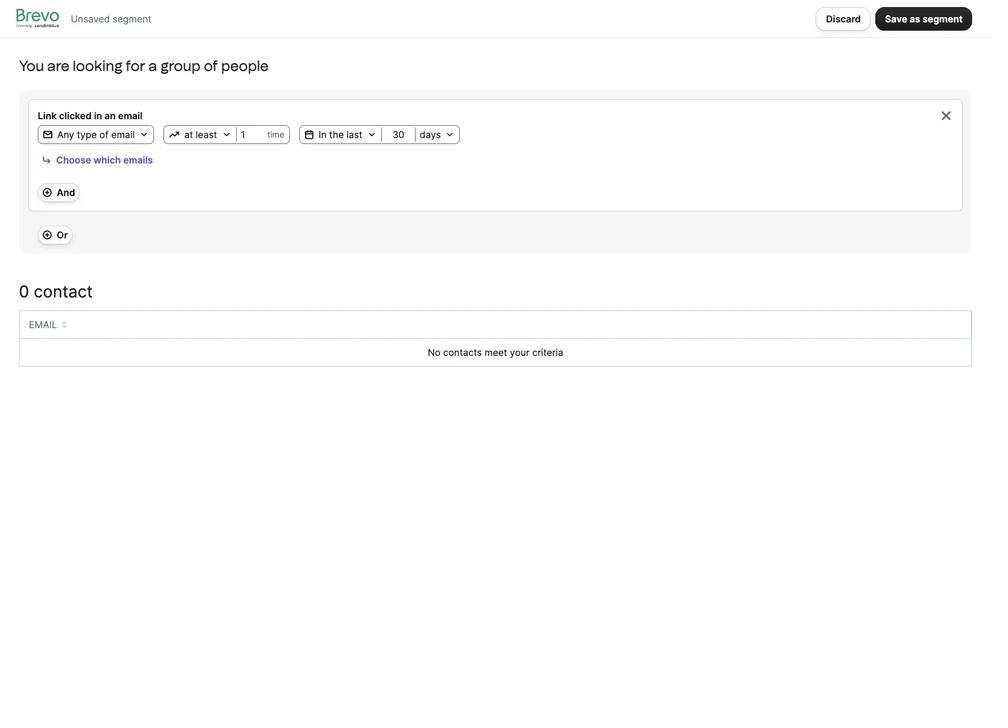 Task type: locate. For each thing, give the bounding box(es) containing it.
you are looking for a group of people
[[19, 57, 269, 74]]

discard button
[[816, 7, 871, 30]]

0 vertical spatial email
[[118, 110, 142, 122]]

which
[[93, 154, 121, 166]]

no
[[428, 346, 441, 358]]

email button
[[29, 318, 67, 332]]

type
[[77, 129, 97, 140]]

of right the group
[[204, 57, 218, 74]]

or
[[57, 229, 68, 241]]

0 horizontal spatial of
[[99, 129, 109, 140]]

1 vertical spatial of
[[99, 129, 109, 140]]

people
[[221, 57, 269, 74]]

of right the 'type'
[[99, 129, 109, 140]]

at
[[184, 129, 193, 140]]

the
[[329, 129, 344, 140]]

time
[[267, 129, 284, 139]]

0 vertical spatial of
[[204, 57, 218, 74]]

choose
[[56, 154, 91, 166]]

at least button
[[164, 127, 236, 142]]

save as segment
[[885, 13, 963, 24]]

email down an
[[111, 129, 135, 140]]

link clicked in an email
[[38, 110, 142, 122]]

email right an
[[118, 110, 142, 122]]

0 horizontal spatial segment
[[113, 13, 151, 24]]

an
[[105, 110, 116, 122]]

any
[[57, 129, 74, 140]]

1 segment from the left
[[113, 13, 151, 24]]

segment
[[113, 13, 151, 24], [923, 13, 963, 24]]

1 vertical spatial email
[[111, 129, 135, 140]]

2 segment from the left
[[923, 13, 963, 24]]

and button
[[38, 183, 80, 202]]

of
[[204, 57, 218, 74], [99, 129, 109, 140]]

least
[[196, 129, 217, 140]]

criteria
[[532, 346, 563, 358]]

unsaved
[[71, 13, 110, 24]]

looking
[[73, 57, 123, 74]]

email
[[118, 110, 142, 122], [111, 129, 135, 140]]

1 horizontal spatial segment
[[923, 13, 963, 24]]

days button
[[416, 127, 459, 142]]

or button
[[38, 225, 72, 244]]

unsaved segment
[[71, 13, 151, 24]]

in the last button
[[300, 127, 381, 142]]

any type of email button
[[38, 127, 154, 142]]

segment right as
[[923, 13, 963, 24]]

0
[[19, 282, 29, 302]]

discard
[[826, 13, 861, 24]]

save
[[885, 13, 907, 24]]

in
[[94, 110, 102, 122]]

None number field
[[237, 129, 267, 140], [382, 129, 415, 140], [237, 129, 267, 140], [382, 129, 415, 140]]

0 contact
[[19, 282, 93, 302]]

1 horizontal spatial of
[[204, 57, 218, 74]]

no contacts meet your criteria
[[428, 346, 563, 358]]

segment right unsaved
[[113, 13, 151, 24]]

group
[[160, 57, 201, 74]]

for
[[126, 57, 145, 74]]



Task type: describe. For each thing, give the bounding box(es) containing it.
in
[[319, 129, 327, 140]]

email
[[29, 319, 57, 331]]

contact
[[34, 282, 93, 302]]

you
[[19, 57, 44, 74]]

clicked
[[59, 110, 92, 122]]

your
[[510, 346, 530, 358]]

link
[[38, 110, 57, 122]]

at least
[[184, 129, 217, 140]]

days
[[420, 129, 441, 140]]

meet
[[485, 346, 507, 358]]

email inside button
[[111, 129, 135, 140]]

last
[[346, 129, 362, 140]]

choose which emails
[[56, 154, 153, 166]]

any type of email
[[57, 129, 135, 140]]

save as segment button
[[876, 7, 972, 30]]

segment inside button
[[923, 13, 963, 24]]

are
[[47, 57, 69, 74]]

of inside button
[[99, 129, 109, 140]]

contacts
[[443, 346, 482, 358]]

emails
[[123, 154, 153, 166]]

a
[[149, 57, 157, 74]]

as
[[910, 13, 920, 24]]

choose which emails button
[[38, 151, 157, 169]]

in the last
[[319, 129, 362, 140]]

and
[[57, 187, 75, 198]]



Task type: vqa. For each thing, say whether or not it's contained in the screenshot.
link clicked in an email
yes



